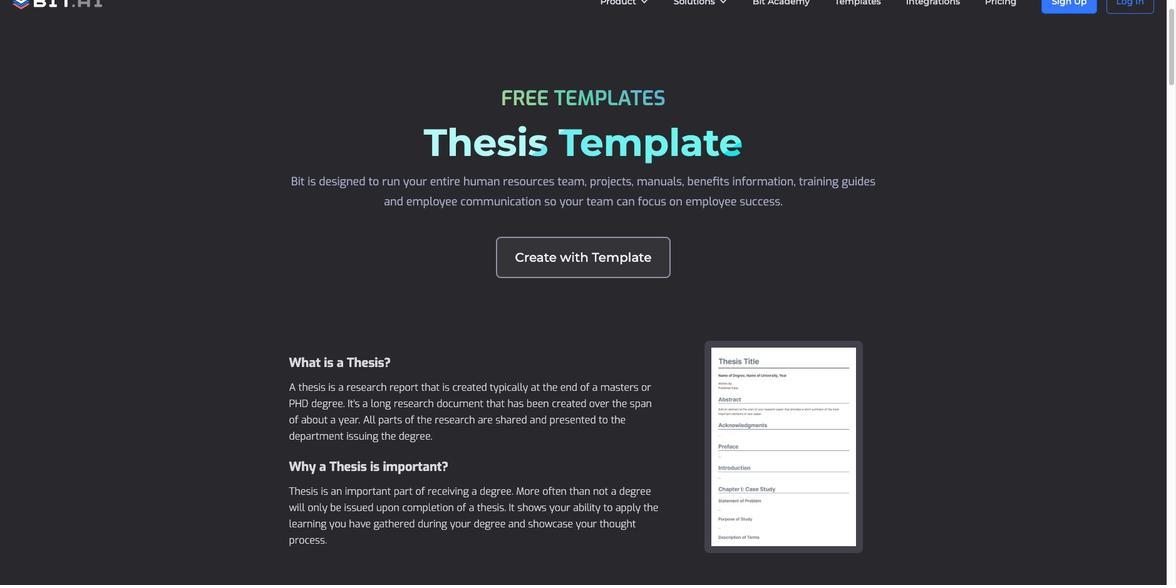 Task type: locate. For each thing, give the bounding box(es) containing it.
navigation
[[588, 0, 1167, 20]]

issued
[[344, 501, 374, 514]]

0 horizontal spatial employee
[[406, 194, 458, 209]]

created
[[452, 381, 487, 394], [552, 397, 587, 410]]

all
[[363, 413, 376, 427]]

completion
[[402, 501, 454, 514]]

the
[[543, 381, 558, 394], [612, 397, 627, 410], [417, 413, 432, 427], [611, 413, 626, 427], [381, 430, 396, 443], [644, 501, 659, 514]]

to
[[369, 174, 379, 189], [599, 413, 608, 427], [604, 501, 613, 514]]

will
[[289, 501, 305, 514]]

that
[[421, 381, 440, 394], [486, 397, 505, 410]]

that right report
[[421, 381, 440, 394]]

2 2 image from the left
[[719, 0, 728, 6]]

created down end
[[552, 397, 587, 410]]

employee
[[406, 194, 458, 209], [686, 194, 737, 209]]

have
[[349, 517, 371, 531]]

to down not
[[604, 501, 613, 514]]

a right receiving
[[472, 485, 477, 498]]

1 vertical spatial that
[[486, 397, 505, 410]]

degree. inside thesis is an important part of receiving a degree. more often than not a degree will only be issued upon completion of a thesis. it shows your ability to apply the learning you have gathered during your degree and showcase your thought process.
[[480, 485, 514, 498]]

1 horizontal spatial research
[[394, 397, 434, 410]]

0 vertical spatial degree
[[619, 485, 651, 498]]

created up document
[[452, 381, 487, 394]]

1 vertical spatial degree
[[474, 517, 506, 531]]

1 horizontal spatial degree.
[[399, 430, 433, 443]]

2 vertical spatial degree.
[[480, 485, 514, 498]]

is inside thesis is an important part of receiving a degree. more often than not a degree will only be issued upon completion of a thesis. it shows your ability to apply the learning you have gathered during your degree and showcase your thought process.
[[321, 485, 328, 498]]

thesis template
[[424, 120, 743, 165]]

2 vertical spatial and
[[508, 517, 526, 531]]

0 horizontal spatial degree
[[474, 517, 506, 531]]

1 vertical spatial to
[[599, 413, 608, 427]]

span
[[630, 397, 652, 410]]

team
[[587, 194, 614, 209]]

showcase
[[528, 517, 573, 531]]

that up are
[[486, 397, 505, 410]]

0 vertical spatial degree.
[[311, 397, 345, 410]]

to left run
[[369, 174, 379, 189]]

banner
[[0, 0, 1167, 20]]

0 vertical spatial to
[[369, 174, 379, 189]]

0 vertical spatial created
[[452, 381, 487, 394]]

to down over
[[599, 413, 608, 427]]

1 horizontal spatial 2 image
[[719, 0, 728, 6]]

degree up 'apply'
[[619, 485, 651, 498]]

year.
[[339, 413, 360, 427]]

with
[[560, 250, 589, 265]]

long
[[371, 397, 391, 410]]

2 image
[[640, 0, 649, 6], [719, 0, 728, 6]]

you
[[329, 517, 346, 531]]

1 vertical spatial and
[[530, 413, 547, 427]]

report
[[390, 381, 419, 394]]

research
[[347, 381, 387, 394], [394, 397, 434, 410], [435, 413, 475, 427]]

degree. up thesis.
[[480, 485, 514, 498]]

your right during
[[450, 517, 471, 531]]

2 vertical spatial to
[[604, 501, 613, 514]]

0 vertical spatial that
[[421, 381, 440, 394]]

0 vertical spatial thesis
[[424, 120, 548, 165]]

free templates
[[501, 85, 666, 111]]

your right run
[[403, 174, 427, 189]]

2 vertical spatial thesis
[[289, 485, 318, 498]]

research up it's
[[347, 381, 387, 394]]

1 vertical spatial created
[[552, 397, 587, 410]]

not
[[593, 485, 608, 498]]

degree down thesis.
[[474, 517, 506, 531]]

0 horizontal spatial 2 image
[[640, 0, 649, 6]]

apply
[[616, 501, 641, 514]]

human
[[463, 174, 500, 189]]

employee down the entire
[[406, 194, 458, 209]]

a right not
[[611, 485, 617, 498]]

degree. down parts
[[399, 430, 433, 443]]

gathered
[[374, 517, 415, 531]]

why
[[289, 459, 316, 475]]

0 horizontal spatial and
[[384, 194, 403, 209]]

1 horizontal spatial that
[[486, 397, 505, 410]]

and down run
[[384, 194, 403, 209]]

0 horizontal spatial that
[[421, 381, 440, 394]]

degree. up about
[[311, 397, 345, 410]]

and inside a thesis is a research report that is created typically at the end of a masters or phd degree. it's a long research document that has been created over the span of about a year. all parts of the research are shared and presented to the department issuing the degree.
[[530, 413, 547, 427]]

template up "manuals,"
[[559, 120, 743, 165]]

presented
[[550, 413, 596, 427]]

1 horizontal spatial employee
[[686, 194, 737, 209]]

a up over
[[592, 381, 598, 394]]

degree
[[619, 485, 651, 498], [474, 517, 506, 531]]

create
[[515, 250, 557, 265]]

employee down the benefits
[[686, 194, 737, 209]]

and down it
[[508, 517, 526, 531]]

1 horizontal spatial and
[[508, 517, 526, 531]]

a right it's
[[363, 397, 368, 410]]

1 vertical spatial research
[[394, 397, 434, 410]]

research down report
[[394, 397, 434, 410]]

0 vertical spatial and
[[384, 194, 403, 209]]

your
[[403, 174, 427, 189], [560, 194, 584, 209], [549, 501, 571, 514], [450, 517, 471, 531], [576, 517, 597, 531]]

on
[[670, 194, 683, 209]]

0 horizontal spatial research
[[347, 381, 387, 394]]

is right the bit
[[308, 174, 316, 189]]

is up document
[[443, 381, 450, 394]]

typically
[[490, 381, 528, 394]]

research down document
[[435, 413, 475, 427]]

thesis
[[424, 120, 548, 165], [329, 459, 367, 475], [289, 485, 318, 498]]

1 vertical spatial thesis
[[329, 459, 367, 475]]

and down been
[[530, 413, 547, 427]]

0 horizontal spatial thesis
[[289, 485, 318, 498]]

be
[[330, 501, 342, 514]]

important
[[345, 485, 391, 498]]

document
[[437, 397, 484, 410]]

a down what is a thesis?
[[338, 381, 344, 394]]

2 vertical spatial research
[[435, 413, 475, 427]]

than
[[570, 485, 590, 498]]

ability
[[573, 501, 601, 514]]

thesis for template
[[424, 120, 548, 165]]

2 horizontal spatial degree.
[[480, 485, 514, 498]]

degree.
[[311, 397, 345, 410], [399, 430, 433, 443], [480, 485, 514, 498]]

thesis up an
[[329, 459, 367, 475]]

0 horizontal spatial created
[[452, 381, 487, 394]]

to inside bit is designed to run your entire human resources team, projects, manuals, benefits information, training guides and employee communication so your team can focus on employee success.
[[369, 174, 379, 189]]

and
[[384, 194, 403, 209], [530, 413, 547, 427], [508, 517, 526, 531]]

of
[[580, 381, 590, 394], [289, 413, 298, 427], [405, 413, 414, 427], [416, 485, 425, 498], [457, 501, 466, 514]]

thesis up human
[[424, 120, 548, 165]]

1 horizontal spatial created
[[552, 397, 587, 410]]

thesis inside thesis is an important part of receiving a degree. more often than not a degree will only be issued upon completion of a thesis. it shows your ability to apply the learning you have gathered during your degree and showcase your thought process.
[[289, 485, 318, 498]]

template right "with" on the top of page
[[592, 250, 652, 265]]

thesis
[[299, 381, 326, 394]]

thesis up will
[[289, 485, 318, 498]]

1 vertical spatial degree.
[[399, 430, 433, 443]]

is
[[308, 174, 316, 189], [324, 355, 334, 371], [328, 381, 336, 394], [443, 381, 450, 394], [370, 459, 380, 475], [321, 485, 328, 498]]

template
[[559, 120, 743, 165], [592, 250, 652, 265]]

1 employee from the left
[[406, 194, 458, 209]]

is left an
[[321, 485, 328, 498]]

bit
[[291, 174, 305, 189]]

2 horizontal spatial thesis
[[424, 120, 548, 165]]

receiving
[[428, 485, 469, 498]]

is right what
[[324, 355, 334, 371]]

2 horizontal spatial and
[[530, 413, 547, 427]]



Task type: describe. For each thing, give the bounding box(es) containing it.
0 horizontal spatial degree.
[[311, 397, 345, 410]]

thesis for is
[[289, 485, 318, 498]]

during
[[418, 517, 447, 531]]

thesis.
[[477, 501, 506, 514]]

1 horizontal spatial thesis
[[329, 459, 367, 475]]

is inside bit is designed to run your entire human resources team, projects, manuals, benefits information, training guides and employee communication so your team can focus on employee success.
[[308, 174, 316, 189]]

of down phd
[[289, 413, 298, 427]]

shared
[[496, 413, 527, 427]]

a left the thesis?
[[337, 355, 344, 371]]

part
[[394, 485, 413, 498]]

parts
[[378, 413, 402, 427]]

why a thesis is important?
[[289, 459, 449, 475]]

thesis?
[[347, 355, 391, 371]]

end
[[561, 381, 578, 394]]

shows
[[518, 501, 547, 514]]

what
[[289, 355, 321, 371]]

2 horizontal spatial research
[[435, 413, 475, 427]]

team,
[[558, 174, 587, 189]]

or
[[642, 381, 651, 394]]

manuals,
[[637, 174, 684, 189]]

communication
[[461, 194, 541, 209]]

more
[[516, 485, 540, 498]]

upon
[[376, 501, 400, 514]]

is up important
[[370, 459, 380, 475]]

is right thesis
[[328, 381, 336, 394]]

resources
[[503, 174, 555, 189]]

department
[[289, 430, 344, 443]]

it
[[509, 501, 515, 514]]

has
[[508, 397, 524, 410]]

a thesis is a research report that is created typically at the end of a masters or phd degree. it's a long research document that has been created over the span of about a year. all parts of the research are shared and presented to the department issuing the degree.
[[289, 381, 652, 443]]

masters
[[601, 381, 639, 394]]

your down 'often' on the left bottom of page
[[549, 501, 571, 514]]

0 vertical spatial template
[[559, 120, 743, 165]]

a left year.
[[330, 413, 336, 427]]

issuing
[[346, 430, 378, 443]]

a left thesis.
[[469, 501, 474, 514]]

your down ability
[[576, 517, 597, 531]]

are
[[478, 413, 493, 427]]

at
[[531, 381, 540, 394]]

training
[[799, 174, 839, 189]]

your down team,
[[560, 194, 584, 209]]

1 2 image from the left
[[640, 0, 649, 6]]

benefits
[[688, 174, 730, 189]]

0 vertical spatial research
[[347, 381, 387, 394]]

focus
[[638, 194, 666, 209]]

a
[[289, 381, 296, 394]]

guides
[[842, 174, 876, 189]]

about
[[301, 413, 328, 427]]

to inside thesis is an important part of receiving a degree. more often than not a degree will only be issued upon completion of a thesis. it shows your ability to apply the learning you have gathered during your degree and showcase your thought process.
[[604, 501, 613, 514]]

only
[[308, 501, 328, 514]]

bit is designed to run your entire human resources team, projects, manuals, benefits information, training guides and employee communication so your team can focus on employee success.
[[291, 174, 876, 209]]

designed
[[319, 174, 366, 189]]

entire
[[430, 174, 460, 189]]

the inside thesis is an important part of receiving a degree. more often than not a degree will only be issued upon completion of a thesis. it shows your ability to apply the learning you have gathered during your degree and showcase your thought process.
[[644, 501, 659, 514]]

free
[[501, 85, 549, 111]]

over
[[589, 397, 610, 410]]

templates
[[554, 85, 666, 111]]

projects,
[[590, 174, 634, 189]]

1 horizontal spatial degree
[[619, 485, 651, 498]]

of down receiving
[[457, 501, 466, 514]]

can
[[617, 194, 635, 209]]

thesis template image
[[705, 341, 863, 553]]

to inside a thesis is a research report that is created typically at the end of a masters or phd degree. it's a long research document that has been created over the span of about a year. all parts of the research are shared and presented to the department issuing the degree.
[[599, 413, 608, 427]]

learning
[[289, 517, 327, 531]]

of right parts
[[405, 413, 414, 427]]

information,
[[733, 174, 796, 189]]

an
[[331, 485, 342, 498]]

a right why
[[319, 459, 326, 475]]

process.
[[289, 534, 327, 547]]

success.
[[740, 194, 783, 209]]

important?
[[383, 459, 449, 475]]

thesis is an important part of receiving a degree. more often than not a degree will only be issued upon completion of a thesis. it shows your ability to apply the learning you have gathered during your degree and showcase your thought process.
[[289, 485, 659, 547]]

thought
[[600, 517, 636, 531]]

phd
[[289, 397, 309, 410]]

run
[[382, 174, 400, 189]]

often
[[543, 485, 567, 498]]

so
[[544, 194, 557, 209]]

of right end
[[580, 381, 590, 394]]

create with template
[[515, 250, 652, 265]]

1 vertical spatial template
[[592, 250, 652, 265]]

and inside bit is designed to run your entire human resources team, projects, manuals, benefits information, training guides and employee communication so your team can focus on employee success.
[[384, 194, 403, 209]]

and inside thesis is an important part of receiving a degree. more often than not a degree will only be issued upon completion of a thesis. it shows your ability to apply the learning you have gathered during your degree and showcase your thought process.
[[508, 517, 526, 531]]

create with template link
[[496, 237, 671, 278]]

been
[[527, 397, 549, 410]]

of right part on the bottom of page
[[416, 485, 425, 498]]

what is a thesis?
[[289, 355, 391, 371]]

it's
[[348, 397, 360, 410]]

2 employee from the left
[[686, 194, 737, 209]]



Task type: vqa. For each thing, say whether or not it's contained in the screenshot.
Bit
yes



